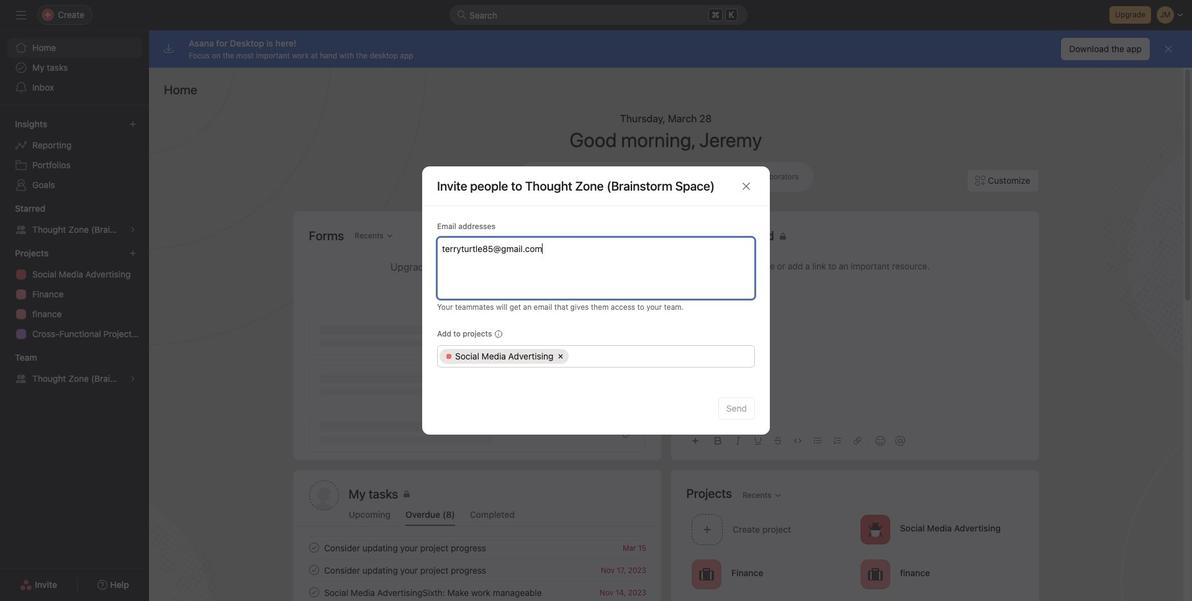 Task type: locate. For each thing, give the bounding box(es) containing it.
1 vertical spatial mark complete image
[[306, 563, 321, 578]]

0 vertical spatial mark complete checkbox
[[306, 563, 321, 578]]

mark complete image
[[306, 540, 321, 555], [306, 563, 321, 578]]

0 vertical spatial mark complete image
[[306, 540, 321, 555]]

briefcase image
[[868, 567, 882, 582]]

1 mark complete checkbox from the top
[[306, 563, 321, 578]]

Mark complete checkbox
[[306, 563, 321, 578], [306, 585, 321, 600]]

hide sidebar image
[[16, 10, 26, 20]]

strikethrough image
[[774, 437, 782, 445]]

None text field
[[573, 349, 748, 364]]

at mention image
[[895, 436, 905, 446]]

2 mark complete image from the top
[[306, 563, 321, 578]]

starred element
[[0, 197, 149, 242]]

cell
[[440, 349, 569, 364]]

mark complete image
[[306, 585, 321, 600]]

prominent image
[[457, 10, 467, 20]]

2 mark complete checkbox from the top
[[306, 585, 321, 600]]

mark complete checkbox up mark complete image
[[306, 563, 321, 578]]

italics image
[[734, 437, 742, 445]]

row
[[438, 346, 754, 367]]

1 vertical spatial mark complete checkbox
[[306, 585, 321, 600]]

underline image
[[754, 437, 762, 445]]

dialog
[[422, 166, 770, 435]]

projects element
[[0, 242, 149, 347]]

name@gmail.com, name@gmail.com, … text field
[[442, 241, 748, 256]]

mark complete checkbox down mark complete option
[[306, 585, 321, 600]]

toolbar
[[686, 427, 1023, 455]]

list item
[[686, 510, 855, 548], [294, 537, 661, 559], [294, 559, 661, 581], [294, 581, 661, 601]]

close this dialog image
[[741, 181, 751, 191]]



Task type: describe. For each thing, give the bounding box(es) containing it.
more information image
[[495, 330, 502, 338]]

link image
[[854, 437, 861, 445]]

briefcase image
[[699, 567, 714, 582]]

bulleted list image
[[814, 437, 821, 445]]

dismiss image
[[1164, 44, 1174, 54]]

global element
[[0, 30, 149, 105]]

bug image
[[868, 522, 882, 537]]

code image
[[794, 437, 801, 445]]

1 mark complete image from the top
[[306, 540, 321, 555]]

Mark complete checkbox
[[306, 540, 321, 555]]

numbered list image
[[834, 437, 841, 445]]

teams element
[[0, 347, 149, 391]]

add profile photo image
[[309, 481, 339, 510]]

bold image
[[714, 437, 722, 445]]

insights element
[[0, 113, 149, 197]]



Task type: vqa. For each thing, say whether or not it's contained in the screenshot.
the rightmost the name
no



